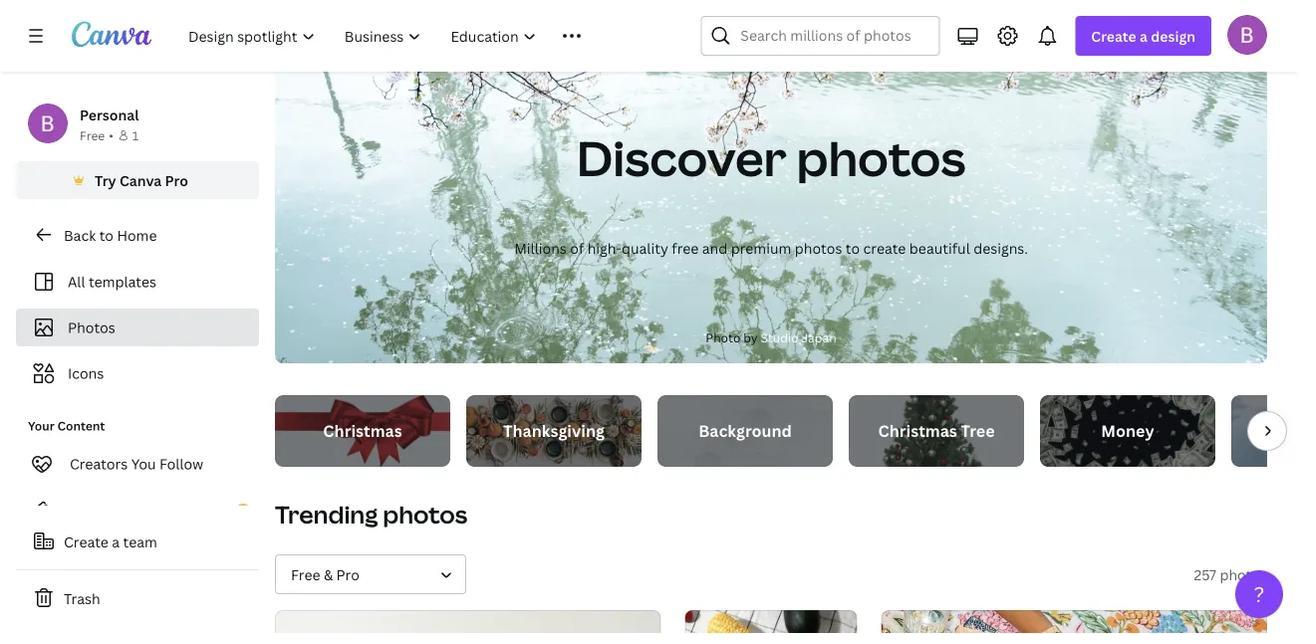 Task type: describe. For each thing, give the bounding box(es) containing it.
creators you follow
[[70, 455, 203, 474]]

0 horizontal spatial to
[[99, 226, 114, 245]]

1 horizontal spatial to
[[846, 239, 860, 258]]

all templates link
[[28, 263, 247, 301]]

a for design
[[1140, 26, 1148, 45]]

icons link
[[28, 355, 247, 393]]

photos for discover photos
[[797, 125, 966, 190]]

assortment of fruits and vegetables image
[[685, 611, 857, 635]]

pro for free & pro
[[336, 565, 359, 584]]

try
[[95, 171, 116, 190]]

you
[[131, 455, 156, 474]]

creators
[[70, 455, 128, 474]]

your
[[28, 418, 55, 434]]

team
[[123, 533, 157, 551]]

trash link
[[16, 579, 259, 619]]

1
[[132, 127, 139, 143]]

free & pro button
[[275, 555, 466, 595]]

thanksgiving
[[503, 420, 605, 442]]

background link
[[658, 396, 833, 467]]

photos right premium
[[795, 239, 842, 258]]

try canva pro
[[95, 171, 188, 190]]

design
[[1151, 26, 1196, 45]]

premium
[[731, 239, 791, 258]]

christmas link
[[275, 396, 450, 467]]

back to home
[[64, 226, 157, 245]]

christmas for christmas tree
[[878, 420, 957, 442]]

•
[[109, 127, 113, 143]]

beautiful
[[909, 239, 970, 258]]

by
[[743, 329, 758, 346]]

women protesting together image
[[275, 611, 661, 635]]

trending photos
[[275, 499, 467, 531]]

create for create a design
[[1091, 26, 1137, 45]]

quality
[[622, 239, 668, 258]]

of
[[570, 239, 584, 258]]

?
[[1254, 580, 1265, 609]]

free for free & pro
[[291, 565, 320, 584]]

free & pro
[[291, 565, 359, 584]]

back to home link
[[16, 215, 259, 255]]

create a team button
[[16, 522, 259, 562]]

trending
[[275, 499, 378, 531]]

free for free •
[[80, 127, 105, 143]]

person eating indian takeaway food image
[[881, 611, 1267, 635]]

photos for 257 photos
[[1220, 565, 1267, 584]]

trash
[[64, 589, 100, 608]]

all templates
[[68, 272, 156, 291]]

create for create a team
[[64, 533, 108, 551]]

create a design
[[1091, 26, 1196, 45]]



Task type: locate. For each thing, give the bounding box(es) containing it.
follow
[[159, 455, 203, 474]]

free left &
[[291, 565, 320, 584]]

christmas
[[323, 420, 402, 442], [878, 420, 957, 442]]

1 horizontal spatial christmas
[[878, 420, 957, 442]]

pro inside try canva pro button
[[165, 171, 188, 190]]

top level navigation element
[[175, 16, 653, 56], [175, 16, 653, 56]]

designs.
[[974, 239, 1028, 258]]

257
[[1194, 565, 1216, 584]]

to right back
[[99, 226, 114, 245]]

pro inside the free & pro "dropdown button"
[[336, 565, 359, 584]]

create a design button
[[1075, 16, 1212, 56]]

? button
[[1235, 571, 1283, 619]]

to
[[99, 226, 114, 245], [846, 239, 860, 258]]

0 horizontal spatial a
[[112, 533, 120, 551]]

christmas for christmas
[[323, 420, 402, 442]]

money link
[[1040, 396, 1216, 467]]

free inside "dropdown button"
[[291, 565, 320, 584]]

photo
[[706, 329, 741, 346]]

pro right canva
[[165, 171, 188, 190]]

a left team
[[112, 533, 120, 551]]

home
[[117, 226, 157, 245]]

1 horizontal spatial free
[[291, 565, 320, 584]]

icons
[[68, 364, 104, 383]]

pro for try canva pro
[[165, 171, 188, 190]]

photos up create
[[797, 125, 966, 190]]

free left •
[[80, 127, 105, 143]]

studio
[[761, 329, 799, 346]]

photo by studio japan
[[706, 329, 837, 346]]

a inside dropdown button
[[1140, 26, 1148, 45]]

personal
[[80, 105, 139, 124]]

create a team
[[64, 533, 157, 551]]

create
[[1091, 26, 1137, 45], [64, 533, 108, 551]]

templates
[[89, 272, 156, 291]]

free •
[[80, 127, 113, 143]]

bob builder image
[[1227, 15, 1267, 55]]

Search search field
[[741, 17, 927, 55]]

create inside dropdown button
[[1091, 26, 1137, 45]]

a
[[1140, 26, 1148, 45], [112, 533, 120, 551]]

creators you follow link
[[16, 444, 259, 484]]

japan
[[802, 329, 837, 346]]

discover photos
[[577, 125, 966, 190]]

0 vertical spatial free
[[80, 127, 105, 143]]

0 horizontal spatial pro
[[165, 171, 188, 190]]

photos right 257
[[1220, 565, 1267, 584]]

create inside button
[[64, 533, 108, 551]]

pro
[[165, 171, 188, 190], [336, 565, 359, 584]]

your content
[[28, 418, 105, 434]]

a inside button
[[112, 533, 120, 551]]

money
[[1101, 420, 1154, 442]]

free
[[672, 239, 699, 258]]

photos for trending photos
[[383, 499, 467, 531]]

1 horizontal spatial a
[[1140, 26, 1148, 45]]

content
[[57, 418, 105, 434]]

christmas tree
[[878, 420, 995, 442]]

1 horizontal spatial pro
[[336, 565, 359, 584]]

background
[[699, 420, 792, 442]]

discover
[[577, 125, 787, 190]]

create
[[863, 239, 906, 258]]

high-
[[588, 239, 622, 258]]

1 christmas from the left
[[323, 420, 402, 442]]

and
[[702, 239, 728, 258]]

all
[[68, 272, 85, 291]]

thanksgiving link
[[466, 396, 642, 467]]

&
[[324, 565, 333, 584]]

0 vertical spatial create
[[1091, 26, 1137, 45]]

millions of high-quality free and premium photos to create beautiful designs.
[[514, 239, 1028, 258]]

1 vertical spatial pro
[[336, 565, 359, 584]]

to left create
[[846, 239, 860, 258]]

1 horizontal spatial create
[[1091, 26, 1137, 45]]

create left team
[[64, 533, 108, 551]]

1 vertical spatial a
[[112, 533, 120, 551]]

1 vertical spatial free
[[291, 565, 320, 584]]

photos
[[68, 318, 115, 337]]

photos up the free & pro "dropdown button"
[[383, 499, 467, 531]]

pro right &
[[336, 565, 359, 584]]

free
[[80, 127, 105, 143], [291, 565, 320, 584]]

christmas up trending photos
[[323, 420, 402, 442]]

257 photos
[[1194, 565, 1267, 584]]

a for team
[[112, 533, 120, 551]]

create left design
[[1091, 26, 1137, 45]]

0 horizontal spatial free
[[80, 127, 105, 143]]

christmas tree link
[[849, 396, 1024, 467]]

0 horizontal spatial create
[[64, 533, 108, 551]]

None search field
[[701, 16, 940, 56]]

canva
[[120, 171, 162, 190]]

1 vertical spatial create
[[64, 533, 108, 551]]

tree
[[961, 420, 995, 442]]

photos
[[797, 125, 966, 190], [795, 239, 842, 258], [383, 499, 467, 531], [1220, 565, 1267, 584]]

0 vertical spatial a
[[1140, 26, 1148, 45]]

back
[[64, 226, 96, 245]]

try canva pro button
[[16, 161, 259, 199]]

0 vertical spatial pro
[[165, 171, 188, 190]]

christmas left tree
[[878, 420, 957, 442]]

a left design
[[1140, 26, 1148, 45]]

2 christmas from the left
[[878, 420, 957, 442]]

0 horizontal spatial christmas
[[323, 420, 402, 442]]

millions
[[514, 239, 567, 258]]



Task type: vqa. For each thing, say whether or not it's contained in the screenshot.
#343738 icon
no



